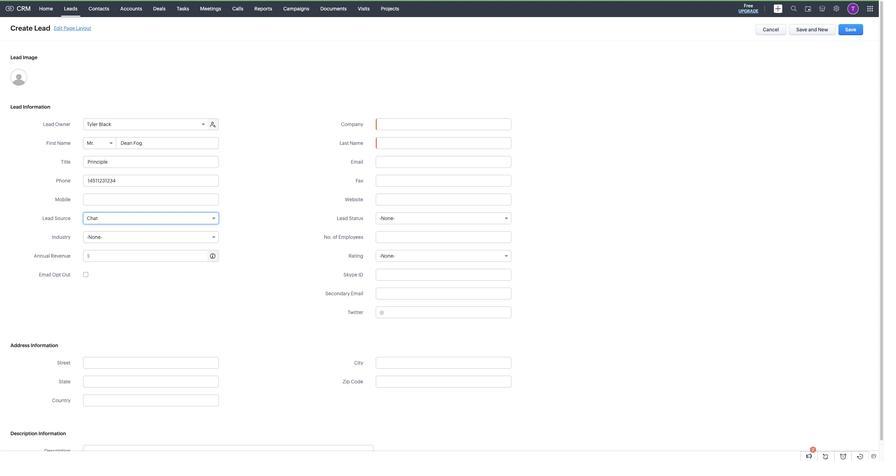 Task type: describe. For each thing, give the bounding box(es) containing it.
lead image
[[10, 55, 37, 60]]

name for last name
[[350, 140, 364, 146]]

mobile
[[55, 197, 71, 202]]

create menu element
[[770, 0, 787, 17]]

street
[[57, 360, 71, 366]]

deals
[[153, 6, 166, 11]]

skype id
[[344, 272, 364, 278]]

contacts
[[89, 6, 109, 11]]

-none- field for industry
[[83, 231, 219, 243]]

calendar image
[[806, 6, 812, 11]]

search image
[[792, 6, 797, 11]]

email for email opt out
[[39, 272, 51, 278]]

Chat field
[[83, 212, 219, 224]]

of
[[333, 234, 338, 240]]

industry
[[52, 234, 71, 240]]

lead information
[[10, 104, 50, 110]]

company
[[341, 122, 364, 127]]

save for save
[[846, 27, 857, 32]]

page
[[64, 25, 75, 31]]

country
[[52, 398, 71, 403]]

none- for rating
[[381, 253, 395, 259]]

leads link
[[59, 0, 83, 17]]

2 vertical spatial email
[[351, 291, 364, 296]]

lead owner
[[43, 122, 71, 127]]

id
[[359, 272, 364, 278]]

campaigns
[[284, 6, 310, 11]]

accounts
[[120, 6, 142, 11]]

name for first name
[[57, 140, 71, 146]]

lead status
[[337, 216, 364, 221]]

lead source
[[42, 216, 71, 221]]

projects
[[381, 6, 400, 11]]

crm
[[17, 5, 31, 12]]

source
[[54, 216, 71, 221]]

- for lead status
[[380, 216, 381, 221]]

tasks
[[177, 6, 189, 11]]

first name
[[46, 140, 71, 146]]

annual
[[34, 253, 50, 259]]

and
[[809, 27, 818, 32]]

employees
[[339, 234, 364, 240]]

visits
[[358, 6, 370, 11]]

mr.
[[87, 140, 94, 146]]

lead left 'edit'
[[34, 24, 50, 32]]

tasks link
[[171, 0, 195, 17]]

opt
[[52, 272, 61, 278]]

upgrade
[[739, 9, 759, 14]]

projects link
[[376, 0, 405, 17]]

skype
[[344, 272, 358, 278]]

cancel
[[764, 27, 780, 32]]

cancel button
[[756, 24, 787, 35]]

lead for lead status
[[337, 216, 348, 221]]

email opt out
[[39, 272, 71, 278]]

information for address information
[[31, 343, 58, 348]]

new
[[819, 27, 829, 32]]

secondary email
[[326, 291, 364, 296]]

state
[[59, 379, 71, 384]]

first
[[46, 140, 56, 146]]

save and new
[[797, 27, 829, 32]]

information for lead information
[[23, 104, 50, 110]]

description information
[[10, 431, 66, 436]]

tyler black
[[87, 122, 111, 127]]

lead for lead source
[[42, 216, 54, 221]]

free
[[745, 3, 754, 8]]

$
[[87, 253, 90, 259]]

black
[[99, 122, 111, 127]]



Task type: vqa. For each thing, say whether or not it's contained in the screenshot.
"Accounts" Link
yes



Task type: locate. For each thing, give the bounding box(es) containing it.
none- down chat at top left
[[88, 234, 102, 240]]

revenue
[[51, 253, 71, 259]]

twitter
[[348, 310, 364, 315]]

-none- right rating in the bottom of the page
[[380, 253, 395, 259]]

Mr. field
[[83, 138, 116, 149]]

-none- for industry
[[87, 234, 102, 240]]

- right status
[[380, 216, 381, 221]]

-none- field for lead status
[[376, 212, 512, 224]]

0 horizontal spatial name
[[57, 140, 71, 146]]

1 vertical spatial -none- field
[[83, 231, 219, 243]]

none- for lead status
[[381, 216, 395, 221]]

website
[[345, 197, 364, 202]]

- for industry
[[87, 234, 88, 240]]

-
[[380, 216, 381, 221], [87, 234, 88, 240], [380, 253, 381, 259]]

title
[[61, 159, 71, 165]]

reports link
[[249, 0, 278, 17]]

search element
[[787, 0, 802, 17]]

-none- down chat at top left
[[87, 234, 102, 240]]

-none-
[[380, 216, 395, 221], [87, 234, 102, 240], [380, 253, 395, 259]]

city
[[354, 360, 364, 366]]

tyler
[[87, 122, 98, 127]]

leads
[[64, 6, 78, 11]]

home link
[[34, 0, 59, 17]]

email left "opt"
[[39, 272, 51, 278]]

save down profile icon
[[846, 27, 857, 32]]

profile image
[[848, 3, 859, 14]]

create
[[10, 24, 33, 32]]

edit
[[54, 25, 63, 31]]

2 vertical spatial -
[[380, 253, 381, 259]]

calls link
[[227, 0, 249, 17]]

email
[[351, 159, 364, 165], [39, 272, 51, 278], [351, 291, 364, 296]]

visits link
[[353, 0, 376, 17]]

description
[[10, 431, 38, 436], [44, 448, 71, 454]]

None field
[[376, 119, 512, 130], [83, 395, 219, 406], [376, 119, 512, 130], [83, 395, 219, 406]]

rating
[[349, 253, 364, 259]]

status
[[349, 216, 364, 221]]

2 name from the left
[[350, 140, 364, 146]]

lead left owner
[[43, 122, 54, 127]]

2 vertical spatial -none-
[[380, 253, 395, 259]]

lead down the image
[[10, 104, 22, 110]]

information for description information
[[39, 431, 66, 436]]

information down country
[[39, 431, 66, 436]]

2 vertical spatial -none- field
[[376, 250, 512, 262]]

0 vertical spatial -none-
[[380, 216, 395, 221]]

- up $
[[87, 234, 88, 240]]

reports
[[255, 6, 272, 11]]

information up lead owner
[[23, 104, 50, 110]]

0 vertical spatial email
[[351, 159, 364, 165]]

crm link
[[6, 5, 31, 12]]

meetings
[[200, 6, 221, 11]]

0 vertical spatial description
[[10, 431, 38, 436]]

fax
[[356, 178, 364, 184]]

email up fax
[[351, 159, 364, 165]]

0 vertical spatial none-
[[381, 216, 395, 221]]

2 vertical spatial information
[[39, 431, 66, 436]]

edit page layout link
[[54, 25, 91, 31]]

information right the address
[[31, 343, 58, 348]]

save
[[797, 27, 808, 32], [846, 27, 857, 32]]

-none- right status
[[380, 216, 395, 221]]

meetings link
[[195, 0, 227, 17]]

1 vertical spatial email
[[39, 272, 51, 278]]

1 vertical spatial -
[[87, 234, 88, 240]]

- right rating in the bottom of the page
[[380, 253, 381, 259]]

lead for lead owner
[[43, 122, 54, 127]]

none-
[[381, 216, 395, 221], [88, 234, 102, 240], [381, 253, 395, 259]]

-none- field for rating
[[376, 250, 512, 262]]

1 horizontal spatial name
[[350, 140, 364, 146]]

campaigns link
[[278, 0, 315, 17]]

create menu image
[[774, 4, 783, 13]]

documents link
[[315, 0, 353, 17]]

owner
[[55, 122, 71, 127]]

none- right rating in the bottom of the page
[[381, 253, 395, 259]]

none- right status
[[381, 216, 395, 221]]

image image
[[10, 69, 27, 86]]

0 horizontal spatial save
[[797, 27, 808, 32]]

description for description information
[[10, 431, 38, 436]]

-None- field
[[376, 212, 512, 224], [83, 231, 219, 243], [376, 250, 512, 262]]

last
[[340, 140, 349, 146]]

no.
[[324, 234, 332, 240]]

image
[[23, 55, 37, 60]]

documents
[[321, 6, 347, 11]]

address
[[10, 343, 30, 348]]

lead for lead information
[[10, 104, 22, 110]]

1 horizontal spatial description
[[44, 448, 71, 454]]

calls
[[233, 6, 244, 11]]

None text field
[[376, 119, 512, 130], [376, 137, 512, 149], [117, 138, 219, 149], [83, 156, 219, 168], [376, 156, 512, 168], [376, 175, 512, 187], [376, 194, 512, 205], [376, 231, 512, 243], [91, 250, 219, 262], [385, 307, 512, 318], [83, 357, 219, 369], [376, 357, 512, 369], [83, 376, 219, 388], [83, 395, 219, 406], [376, 119, 512, 130], [376, 137, 512, 149], [117, 138, 219, 149], [83, 156, 219, 168], [376, 156, 512, 168], [376, 175, 512, 187], [376, 194, 512, 205], [376, 231, 512, 243], [91, 250, 219, 262], [385, 307, 512, 318], [83, 357, 219, 369], [376, 357, 512, 369], [83, 376, 219, 388], [83, 395, 219, 406]]

1 save from the left
[[797, 27, 808, 32]]

lead left status
[[337, 216, 348, 221]]

- for rating
[[380, 253, 381, 259]]

layout
[[76, 25, 91, 31]]

home
[[39, 6, 53, 11]]

create lead edit page layout
[[10, 24, 91, 32]]

name right first
[[57, 140, 71, 146]]

save button
[[839, 24, 864, 35]]

lead
[[34, 24, 50, 32], [10, 55, 22, 60], [10, 104, 22, 110], [43, 122, 54, 127], [42, 216, 54, 221], [337, 216, 348, 221]]

save and new button
[[790, 24, 836, 35]]

information
[[23, 104, 50, 110], [31, 343, 58, 348], [39, 431, 66, 436]]

name right last on the left of the page
[[350, 140, 364, 146]]

0 vertical spatial -
[[380, 216, 381, 221]]

1 horizontal spatial save
[[846, 27, 857, 32]]

None text field
[[83, 175, 219, 187], [83, 194, 219, 205], [376, 269, 512, 281], [376, 288, 512, 299], [376, 376, 512, 388], [83, 445, 374, 457], [83, 175, 219, 187], [83, 194, 219, 205], [376, 269, 512, 281], [376, 288, 512, 299], [376, 376, 512, 388], [83, 445, 374, 457]]

0 horizontal spatial description
[[10, 431, 38, 436]]

email for email
[[351, 159, 364, 165]]

-none- for lead status
[[380, 216, 395, 221]]

1 vertical spatial none-
[[88, 234, 102, 240]]

name
[[57, 140, 71, 146], [350, 140, 364, 146]]

2 save from the left
[[846, 27, 857, 32]]

Tyler Black field
[[83, 119, 208, 130]]

code
[[351, 379, 364, 384]]

deals link
[[148, 0, 171, 17]]

secondary
[[326, 291, 350, 296]]

phone
[[56, 178, 71, 184]]

lead for lead image
[[10, 55, 22, 60]]

out
[[62, 272, 71, 278]]

2 vertical spatial none-
[[381, 253, 395, 259]]

0 vertical spatial information
[[23, 104, 50, 110]]

zip
[[343, 379, 350, 384]]

@
[[380, 310, 384, 315]]

accounts link
[[115, 0, 148, 17]]

lead left image
[[10, 55, 22, 60]]

no. of employees
[[324, 234, 364, 240]]

save left and at the top of page
[[797, 27, 808, 32]]

-none- for rating
[[380, 253, 395, 259]]

contacts link
[[83, 0, 115, 17]]

email up twitter
[[351, 291, 364, 296]]

1 vertical spatial description
[[44, 448, 71, 454]]

1 vertical spatial information
[[31, 343, 58, 348]]

profile element
[[844, 0, 864, 17]]

save for save and new
[[797, 27, 808, 32]]

free upgrade
[[739, 3, 759, 14]]

zip code
[[343, 379, 364, 384]]

lead left source
[[42, 216, 54, 221]]

none- for industry
[[88, 234, 102, 240]]

description for description
[[44, 448, 71, 454]]

0 vertical spatial -none- field
[[376, 212, 512, 224]]

1 name from the left
[[57, 140, 71, 146]]

last name
[[340, 140, 364, 146]]

1 vertical spatial -none-
[[87, 234, 102, 240]]

annual revenue
[[34, 253, 71, 259]]

2
[[813, 447, 815, 452]]

address information
[[10, 343, 58, 348]]

chat
[[87, 216, 98, 221]]



